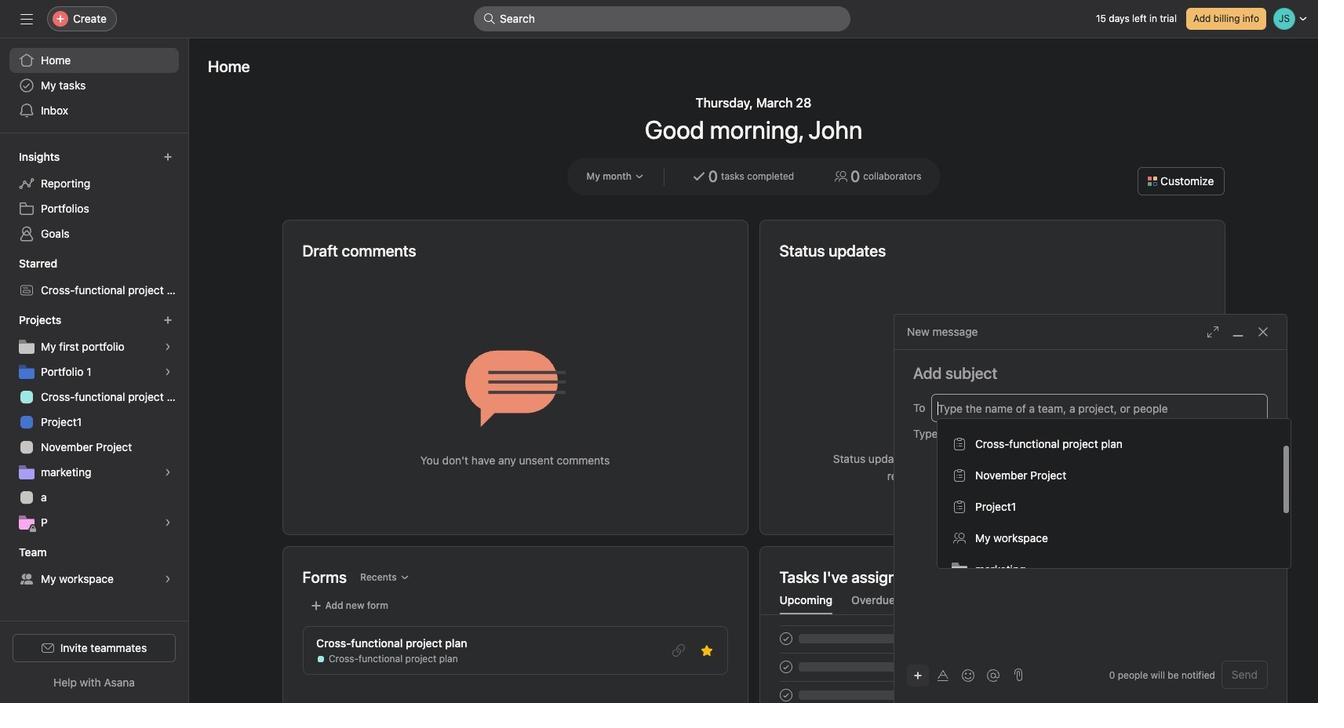 Task type: vqa. For each thing, say whether or not it's contained in the screenshot.
Go back image on the top left of page
no



Task type: locate. For each thing, give the bounding box(es) containing it.
projects element
[[0, 306, 188, 539]]

global element
[[0, 38, 188, 133]]

formatting image
[[937, 669, 950, 682]]

Type the name of a team, a project, or people text field
[[939, 399, 1260, 418]]

Add subject text field
[[895, 363, 1287, 385]]

toolbar
[[908, 664, 1008, 687]]

starred element
[[0, 250, 188, 306]]

see details, portfolio 1 image
[[163, 367, 173, 377]]

new insights image
[[163, 152, 173, 162]]

list box
[[474, 6, 851, 31]]

minimize image
[[1233, 326, 1245, 338]]

dialog
[[895, 315, 1287, 703]]

copy form link image
[[672, 645, 685, 657]]

see details, p image
[[163, 518, 173, 528]]

see details, my first portfolio image
[[163, 342, 173, 352]]



Task type: describe. For each thing, give the bounding box(es) containing it.
insights element
[[0, 143, 188, 250]]

see details, my workspace image
[[163, 575, 173, 584]]

at mention image
[[988, 669, 1000, 682]]

expand popout to full screen image
[[1207, 326, 1220, 338]]

hide sidebar image
[[20, 13, 33, 25]]

new project or portfolio image
[[163, 316, 173, 325]]

remove from favorites image
[[701, 645, 713, 657]]

prominent image
[[484, 13, 496, 25]]

teams element
[[0, 539, 188, 595]]

see details, marketing image
[[163, 468, 173, 477]]

close image
[[1258, 326, 1270, 338]]

emoji image
[[962, 669, 975, 682]]



